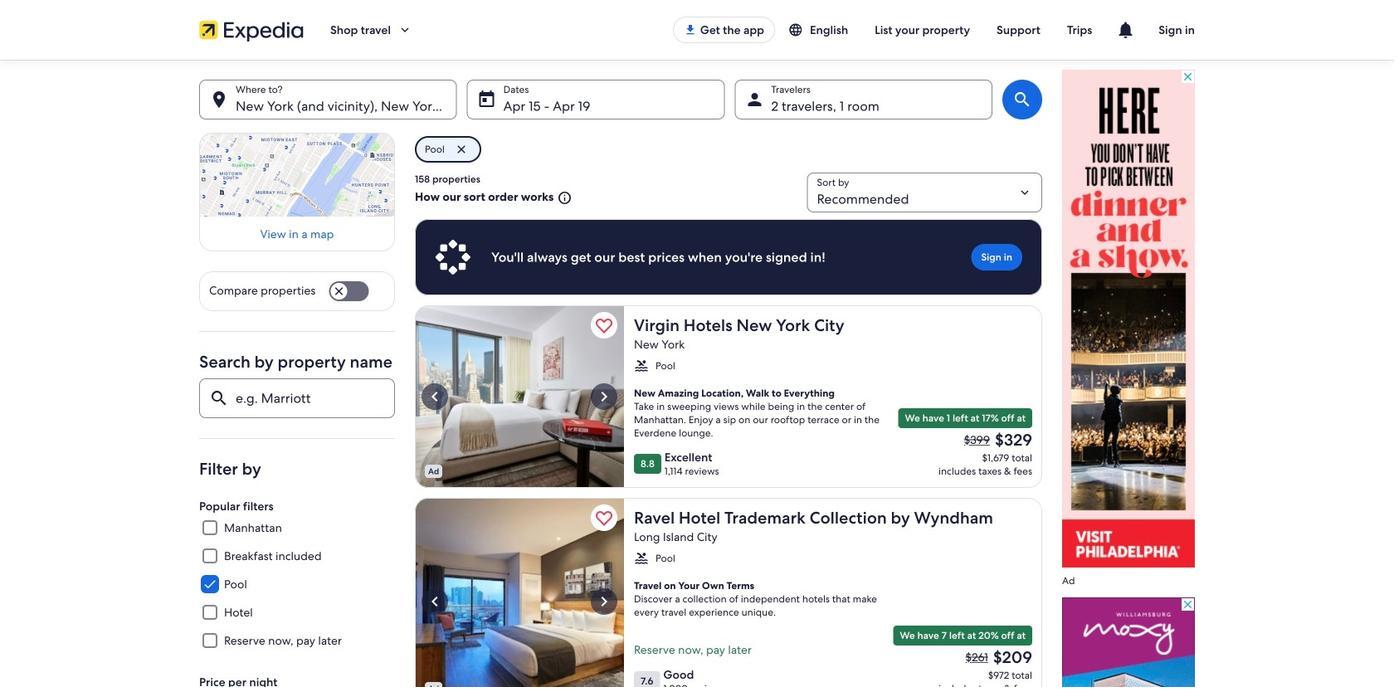 Task type: vqa. For each thing, say whether or not it's contained in the screenshot.
POOL image
yes



Task type: locate. For each thing, give the bounding box(es) containing it.
small image
[[788, 22, 810, 37], [634, 551, 649, 566]]

0 vertical spatial small image
[[554, 191, 572, 205]]

expedia logo image
[[199, 18, 304, 41]]

small image
[[554, 191, 572, 205], [634, 359, 649, 373]]

1 vertical spatial small image
[[634, 551, 649, 566]]

download the app button image
[[684, 23, 697, 37]]

1 vertical spatial small image
[[634, 359, 649, 373]]

exterior image
[[415, 305, 624, 488]]

communication center icon image
[[1116, 20, 1136, 40]]

0 horizontal spatial small image
[[634, 551, 649, 566]]

0 horizontal spatial small image
[[554, 191, 572, 205]]

0 vertical spatial small image
[[788, 22, 810, 37]]

1 horizontal spatial small image
[[788, 22, 810, 37]]

static map image image
[[199, 133, 395, 217]]



Task type: describe. For each thing, give the bounding box(es) containing it.
search image
[[1013, 90, 1032, 110]]

show previous image for ravel hotel trademark collection by wyndham image
[[425, 592, 445, 612]]

pool image
[[415, 498, 624, 687]]

show next image for ravel hotel trademark collection by wyndham image
[[594, 592, 614, 612]]

trailing image
[[398, 22, 412, 37]]

1 horizontal spatial small image
[[634, 359, 649, 373]]

show next image for virgin hotels new york city image
[[594, 387, 614, 407]]

show previous image for virgin hotels new york city image
[[425, 387, 445, 407]]



